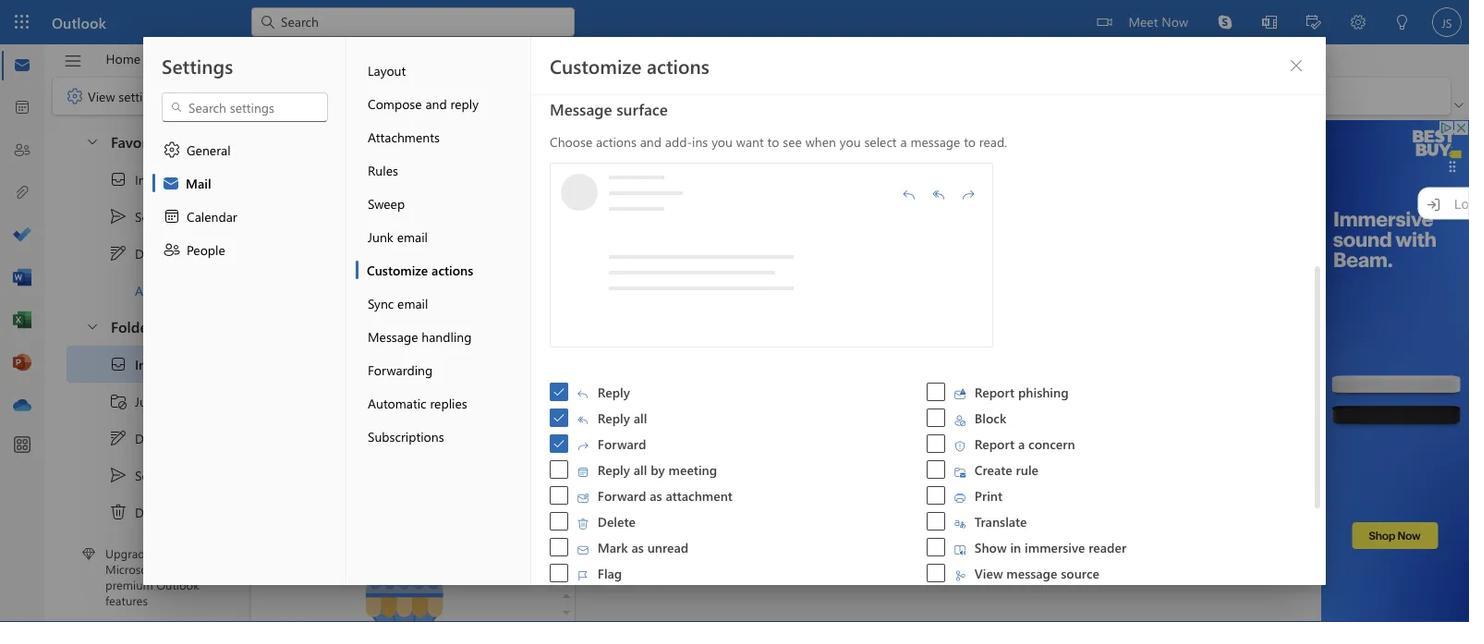 Task type: vqa. For each thing, say whether or not it's contained in the screenshot.
second  SENT ITEMS from the bottom
no



Task type: describe. For each thing, give the bounding box(es) containing it.
 view settings
[[66, 87, 163, 105]]

 for reply all
[[553, 412, 566, 425]]

create
[[975, 461, 1013, 479]]

junk inside  junk email
[[135, 393, 161, 410]]

rules button
[[356, 153, 531, 187]]

upgrade to microsoft 365 with premium outlook features
[[105, 545, 204, 608]]

 reply all
[[577, 410, 647, 427]]

 show in immersive reader
[[954, 539, 1127, 556]]

folders
[[111, 316, 160, 336]]

to left see
[[768, 133, 780, 150]]

favorites
[[111, 131, 171, 151]]

message list section
[[251, 118, 764, 622]]

view inside button
[[169, 50, 197, 67]]

 sent items for second  tree item from the bottom
[[109, 207, 195, 226]]

1 vertical spatial actions
[[596, 133, 637, 150]]

view button
[[155, 44, 211, 73]]

phone
[[903, 431, 940, 448]]

confirm
[[299, 373, 345, 391]]

customize inside 'tab panel'
[[550, 53, 642, 79]]

automatic replies
[[368, 394, 467, 411]]

meet now
[[1129, 12, 1189, 30]]


[[577, 440, 590, 453]]

see
[[783, 133, 802, 150]]

mark
[[598, 539, 628, 556]]

0 horizontal spatial you
[[712, 133, 733, 150]]

 for  view settings
[[66, 87, 84, 105]]

reply for reply
[[598, 384, 630, 401]]

forward for forward as attachment
[[598, 487, 646, 504]]

settings tab list
[[143, 37, 347, 585]]

customize inside button
[[367, 261, 428, 278]]

get
[[299, 484, 320, 501]]

Search settings search field
[[183, 98, 309, 116]]

favorites tree item
[[67, 124, 215, 161]]

you're going places. take outlook with you for free. scan the qr code with your phone camera to download outlook mobile
[[741, 405, 1153, 448]]

files image
[[13, 184, 31, 202]]

 for folders
[[85, 318, 100, 333]]

when
[[806, 133, 836, 150]]

a inside message list section
[[332, 447, 338, 464]]

contacts
[[342, 410, 390, 428]]


[[954, 543, 967, 556]]

flag
[[598, 565, 622, 582]]

email for junk email
[[397, 228, 428, 245]]

document containing settings
[[0, 0, 1470, 622]]

outlook down ""
[[946, 405, 994, 422]]

view for 
[[975, 565, 1003, 582]]

upgrade for upgrade to microsoft 365
[[299, 521, 349, 538]]

home button
[[92, 44, 154, 73]]

2 sent from the top
[[135, 467, 160, 484]]

inbox inside the favorites tree
[[135, 171, 167, 188]]

 tree item for 
[[67, 235, 215, 272]]

word image
[[13, 269, 31, 287]]


[[1289, 58, 1304, 73]]

subscriptions
[[368, 428, 444, 445]]

calendar image
[[13, 99, 31, 117]]

2  tree item from the top
[[67, 457, 215, 494]]

free.
[[1072, 405, 1098, 422]]

 button
[[55, 45, 92, 77]]

choose actions and add-ins you want to see when you select a message to read.
[[550, 133, 1008, 150]]

left-rail-appbar navigation
[[4, 44, 41, 427]]

all for reply all
[[634, 410, 647, 427]]

get outlook mobile
[[299, 484, 412, 501]]

1 - from the left
[[496, 192, 501, 209]]

people
[[187, 241, 225, 258]]

settings
[[162, 53, 233, 79]]

 reply
[[577, 384, 630, 401]]

1 horizontal spatial you
[[840, 133, 861, 150]]

download
[[1004, 431, 1060, 448]]


[[536, 138, 555, 156]]

help button
[[211, 44, 266, 73]]

junk email
[[368, 228, 428, 245]]

2 horizontal spatial a
[[1019, 436, 1025, 453]]

forwarding button
[[356, 353, 531, 386]]

reply for reply all by meeting
[[598, 461, 630, 479]]

subscriptions button
[[356, 420, 531, 453]]


[[954, 440, 967, 453]]

outlook inside message list section
[[323, 484, 369, 501]]

sweep
[[368, 195, 405, 212]]

reply for reply all
[[598, 410, 630, 427]]

powerpoint image
[[13, 354, 31, 373]]

report for report phishing
[[975, 384, 1015, 401]]

mail image
[[13, 56, 31, 75]]

 reply all by meeting
[[577, 461, 717, 479]]

ricoh
[[368, 192, 400, 209]]

 tree item
[[67, 383, 215, 420]]

the
[[771, 431, 790, 448]]

sheetfed
[[505, 192, 557, 209]]

choose for choose actions and add-ins you want to see when you select a message to read.
[[550, 133, 593, 150]]

 mark as unread
[[577, 539, 689, 556]]

outlook inside banner
[[52, 12, 106, 32]]

microsoft for upgrade to microsoft 365 with premium outlook features
[[105, 561, 156, 577]]

attachment
[[666, 487, 733, 504]]

to inside message list section
[[353, 521, 364, 538]]

email for sync email
[[398, 294, 428, 312]]

attachments button
[[356, 120, 531, 153]]

dialog containing settings
[[0, 0, 1470, 622]]

compose
[[368, 95, 422, 112]]

 for second the  tree item from the top
[[109, 355, 128, 373]]

1  tree item from the top
[[67, 161, 215, 198]]

1  tree item from the top
[[67, 198, 215, 235]]

portable
[[620, 192, 669, 209]]

read.
[[980, 133, 1008, 150]]

inbox inside inbox 
[[316, 132, 354, 152]]

 for 
[[109, 244, 128, 263]]

your inside the you're going places. take outlook with you for free. scan the qr code with your phone camera to download outlook mobile
[[874, 431, 899, 448]]

deleted
[[135, 504, 179, 521]]


[[954, 492, 967, 504]]

block
[[975, 410, 1007, 427]]

message surface
[[550, 99, 668, 120]]

 tree item for 
[[67, 420, 215, 457]]

inbox 
[[316, 132, 381, 153]]

add favorite tree item
[[67, 272, 215, 309]]

 tree item
[[67, 494, 215, 531]]

 general
[[163, 141, 231, 159]]

 for  delete
[[577, 517, 590, 530]]

 for  general
[[163, 141, 181, 159]]

time
[[349, 373, 374, 391]]

as for attachment
[[650, 487, 662, 504]]

 flag
[[577, 565, 622, 582]]

 button
[[527, 253, 556, 283]]


[[954, 414, 967, 427]]

message for message surface
[[550, 99, 612, 120]]

 button for favorites
[[76, 124, 107, 158]]

2.0,
[[709, 192, 729, 209]]

0 vertical spatial actions
[[647, 53, 710, 79]]

 sent items for 2nd  tree item from the top
[[109, 466, 195, 484]]

sync
[[368, 294, 394, 312]]

 deleted items
[[109, 503, 214, 521]]

select
[[865, 133, 897, 150]]

1 horizontal spatial message
[[911, 133, 961, 150]]

compose and reply
[[368, 95, 479, 112]]

inbox heading
[[292, 123, 386, 164]]

add-
[[665, 133, 692, 150]]

translate
[[975, 513, 1027, 530]]

2 - from the left
[[611, 192, 616, 209]]

 inbox for second the  tree item from the top
[[109, 355, 168, 373]]

send
[[299, 447, 328, 464]]

look
[[375, 336, 400, 354]]

 report a concern
[[954, 436, 1076, 453]]

 for 
[[109, 429, 128, 447]]

ins
[[692, 133, 708, 150]]

with inside upgrade to microsoft 365 with premium outlook features
[[182, 561, 204, 577]]

 for 
[[163, 207, 181, 226]]

you inside the you're going places. take outlook with you for free. scan the qr code with your phone camera to download outlook mobile
[[1026, 405, 1048, 422]]


[[577, 492, 590, 504]]


[[577, 543, 590, 556]]

365 for upgrade to microsoft 365 with premium outlook features
[[159, 561, 178, 577]]

zone
[[378, 373, 405, 391]]

scansnap
[[404, 192, 459, 209]]

wi-
[[733, 192, 754, 209]]

reply
[[451, 95, 479, 112]]

add favorite
[[135, 282, 205, 299]]



Task type: locate. For each thing, give the bounding box(es) containing it.
0 vertical spatial 
[[85, 134, 100, 148]]

0 vertical spatial  tree item
[[67, 161, 215, 198]]

by
[[651, 461, 665, 479]]

1 horizontal spatial 
[[577, 466, 590, 479]]

0
[[299, 299, 306, 317]]

2 drafts from the top
[[135, 430, 169, 447]]

surface
[[617, 99, 668, 120]]

1 horizontal spatial with
[[846, 431, 870, 448]]


[[66, 87, 84, 105], [163, 141, 181, 159]]

 left 
[[553, 438, 566, 451]]

and inside customize actions 'tab panel'
[[640, 133, 662, 150]]

0 horizontal spatial customize
[[367, 261, 428, 278]]

0 vertical spatial  tree item
[[67, 235, 215, 272]]


[[109, 244, 128, 263], [109, 429, 128, 447]]

 tree item down favorites
[[67, 161, 215, 198]]

application
[[0, 0, 1470, 622]]

0 horizontal spatial microsoft
[[105, 561, 156, 577]]

 for  deleted items
[[109, 503, 128, 521]]

1 vertical spatial  button
[[76, 309, 107, 343]]

$235.99
[[314, 192, 361, 209]]

view for 
[[88, 87, 115, 104]]

 down  button
[[66, 87, 84, 105]]

with down  report phishing
[[997, 405, 1022, 422]]

choose for choose your look
[[299, 336, 342, 354]]

import contacts
[[299, 410, 390, 428]]

items for 2nd  tree item from the top
[[164, 467, 195, 484]]

report for report a concern
[[975, 436, 1015, 453]]

sent left calendar on the top left
[[135, 208, 160, 225]]

 inside settings tab list
[[163, 207, 181, 226]]

0 horizontal spatial upgrade
[[105, 545, 151, 561]]

1 vertical spatial  tree item
[[67, 420, 215, 457]]

365 inside upgrade to microsoft 365 with premium outlook features
[[159, 561, 178, 577]]

0 horizontal spatial 
[[163, 207, 181, 226]]

and left reply on the top left
[[426, 95, 447, 112]]

0 vertical spatial message
[[911, 133, 961, 150]]

mobile up 'upgrade to microsoft 365'
[[373, 484, 412, 501]]

you right ins
[[712, 133, 733, 150]]

forward for forward
[[598, 436, 646, 453]]

 tree item up add
[[67, 235, 215, 272]]

1 vertical spatial 
[[109, 429, 128, 447]]

of
[[310, 299, 321, 317]]

0 vertical spatial 
[[109, 207, 128, 226]]

 tree item
[[67, 198, 215, 235], [67, 457, 215, 494]]

1 vertical spatial 
[[577, 466, 590, 479]]

2 vertical spatial items
[[183, 504, 214, 521]]

mail
[[186, 174, 211, 191]]

view left settings
[[88, 87, 115, 104]]

view up 
[[169, 50, 197, 67]]

your left look
[[346, 336, 371, 354]]

2 vertical spatial reply
[[598, 461, 630, 479]]

qr
[[793, 431, 811, 448]]

with down the " deleted items" at the left bottom of page
[[182, 561, 204, 577]]

message down  show in immersive reader
[[1007, 565, 1058, 582]]

2  from the top
[[109, 355, 128, 373]]

2 horizontal spatial actions
[[647, 53, 710, 79]]

2  tree item from the top
[[67, 420, 215, 457]]

items inside the favorites tree
[[164, 208, 195, 225]]

message inside button
[[368, 328, 418, 345]]

layout
[[368, 61, 406, 79]]


[[536, 263, 547, 274]]

you right when
[[840, 133, 861, 150]]

complete
[[335, 299, 389, 317]]

inbox
[[316, 132, 354, 152], [135, 171, 167, 188], [135, 356, 168, 373]]

message
[[550, 99, 612, 120], [368, 328, 418, 345]]

 button for folders
[[76, 309, 107, 343]]

 create rule
[[954, 461, 1039, 479]]

mobile right concern
[[1113, 431, 1153, 448]]

1 vertical spatial choose
[[299, 336, 342, 354]]

 tree item down  junk email
[[67, 420, 215, 457]]


[[553, 386, 566, 399], [553, 412, 566, 425], [553, 438, 566, 451]]

 inbox inside tree
[[109, 355, 168, 373]]

0 vertical spatial and
[[426, 95, 447, 112]]

1 vertical spatial message
[[342, 447, 392, 464]]

1 vertical spatial report
[[975, 436, 1015, 453]]

 print
[[954, 487, 1003, 504]]

outlook banner
[[0, 0, 1470, 44]]

1 report from the top
[[975, 384, 1015, 401]]

junk right 
[[135, 393, 161, 410]]

places.
[[873, 405, 913, 422]]

1 vertical spatial 
[[85, 318, 100, 333]]

tab list containing home
[[92, 44, 266, 73]]

mobile inside message list section
[[373, 484, 412, 501]]

2  sent items from the top
[[109, 466, 195, 484]]

1  drafts from the top
[[109, 244, 169, 263]]

drafts up add
[[135, 245, 169, 262]]

1 forward from the top
[[598, 436, 646, 453]]

microsoft for upgrade to microsoft 365
[[368, 521, 422, 538]]

 inbox down favorites tree item
[[109, 170, 167, 189]]

 left 
[[553, 412, 566, 425]]

 drafts down  tree item
[[109, 429, 169, 447]]

 sent items
[[109, 207, 195, 226], [109, 466, 195, 484]]

 inside tree item
[[109, 503, 128, 521]]

customize actions up 'surface' at top
[[550, 53, 710, 79]]

0 vertical spatial drafts
[[135, 245, 169, 262]]

2 vertical spatial with
[[182, 561, 204, 577]]

1  from the top
[[85, 134, 100, 148]]

1 horizontal spatial 
[[163, 141, 181, 159]]


[[954, 388, 967, 401]]

now
[[1162, 12, 1189, 30]]

sent up  tree item
[[135, 467, 160, 484]]

drafts down  junk email
[[135, 430, 169, 447]]

1 all from the top
[[634, 410, 647, 427]]

a right select
[[901, 133, 907, 150]]

1 vertical spatial forward
[[598, 487, 646, 504]]

 sent items down 
[[109, 207, 195, 226]]

1 drafts from the top
[[135, 245, 169, 262]]

and
[[426, 95, 447, 112], [640, 133, 662, 150]]

phishing
[[1019, 384, 1069, 401]]


[[954, 517, 967, 530]]

application containing settings
[[0, 0, 1470, 622]]

0 vertical spatial 
[[553, 386, 566, 399]]


[[63, 51, 83, 71]]

email right sync
[[398, 294, 428, 312]]

 sent items inside the favorites tree
[[109, 207, 195, 226]]

- left usb at the top of the page
[[673, 192, 678, 209]]

1 vertical spatial 
[[553, 412, 566, 425]]

people image
[[13, 141, 31, 160]]

microsoft up the features
[[105, 561, 156, 577]]

 report phishing
[[954, 384, 1069, 401]]

 button inside favorites tree item
[[76, 124, 107, 158]]

 inside tree
[[109, 466, 128, 484]]

2 all from the top
[[634, 461, 647, 479]]

1 vertical spatial sent
[[135, 467, 160, 484]]

2 report from the top
[[975, 436, 1015, 453]]

 tree item
[[67, 235, 215, 272], [67, 420, 215, 457]]

0 vertical spatial as
[[650, 487, 662, 504]]

- right scanner
[[611, 192, 616, 209]]

favorites tree
[[67, 116, 215, 309]]

1 horizontal spatial customize actions
[[550, 53, 710, 79]]

 for favorites
[[85, 134, 100, 148]]

0 vertical spatial reply
[[598, 384, 630, 401]]

 up add favorite tree item
[[109, 244, 128, 263]]

 drafts for 
[[109, 429, 169, 447]]

 drafts inside the favorites tree
[[109, 244, 169, 263]]

 button
[[531, 133, 560, 159]]

1 horizontal spatial message
[[550, 99, 612, 120]]

sent inside the favorites tree
[[135, 208, 160, 225]]

drafts for 
[[135, 430, 169, 447]]

upgrade inside message list section
[[299, 521, 349, 538]]

2  drafts from the top
[[109, 429, 169, 447]]

message right select
[[911, 133, 961, 150]]

as for unread
[[632, 539, 644, 556]]

0 vertical spatial message
[[550, 99, 612, 120]]

customize up message surface
[[550, 53, 642, 79]]

meeting
[[669, 461, 717, 479]]

 drafts for 
[[109, 244, 169, 263]]

outlook up  button
[[52, 12, 106, 32]]

0 vertical spatial mobile
[[1113, 431, 1153, 448]]

your inside message list section
[[346, 336, 371, 354]]

tree containing 
[[67, 346, 215, 622]]

1  sent items from the top
[[109, 207, 195, 226]]

1 vertical spatial all
[[634, 461, 647, 479]]

microsoft inside upgrade to microsoft 365 with premium outlook features
[[105, 561, 156, 577]]

0 vertical spatial your
[[346, 336, 371, 354]]

onedrive image
[[13, 397, 31, 415]]

inbox left 
[[316, 132, 354, 152]]

 drafts inside tree
[[109, 429, 169, 447]]


[[109, 392, 128, 410]]

choose
[[550, 133, 593, 150], [299, 336, 342, 354]]

items for second  tree item from the bottom
[[164, 208, 195, 225]]

1 horizontal spatial -
[[611, 192, 616, 209]]

sent
[[135, 208, 160, 225], [135, 467, 160, 484]]

1 vertical spatial 
[[163, 141, 181, 159]]

to down block at the right bottom of the page
[[988, 431, 1000, 448]]

3 reply from the top
[[598, 461, 630, 479]]

1 horizontal spatial as
[[650, 487, 662, 504]]

 inside favorites tree item
[[85, 134, 100, 148]]

0 horizontal spatial 
[[109, 503, 128, 521]]

actions up 'surface' at top
[[647, 53, 710, 79]]

 left favorites
[[85, 134, 100, 148]]

0 vertical spatial with
[[997, 405, 1022, 422]]

excel image
[[13, 312, 31, 330]]

premium
[[105, 577, 153, 593]]

 inbox for 1st the  tree item from the top of the page
[[109, 170, 167, 189]]

with down going
[[846, 431, 870, 448]]

items
[[164, 208, 195, 225], [164, 467, 195, 484], [183, 504, 214, 521]]

2  from the top
[[109, 429, 128, 447]]

3  from the top
[[553, 438, 566, 451]]

1  from the top
[[109, 170, 128, 189]]

to down the get outlook mobile
[[353, 521, 364, 538]]

upgrade inside upgrade to microsoft 365 with premium outlook features
[[105, 545, 151, 561]]

microsoft inside message list section
[[368, 521, 422, 538]]

0 horizontal spatial choose
[[299, 336, 342, 354]]

customize actions inside button
[[367, 261, 474, 278]]

as down by
[[650, 487, 662, 504]]

 for 1st the  tree item from the top of the page
[[109, 170, 128, 189]]

1 vertical spatial 
[[109, 355, 128, 373]]

 left folders
[[85, 318, 100, 333]]


[[362, 134, 381, 153]]

mobile inside the you're going places. take outlook with you for free. scan the qr code with your phone camera to download outlook mobile
[[1113, 431, 1153, 448]]

camera
[[943, 431, 985, 448]]

 down favorites tree item
[[109, 207, 128, 226]]

 junk email
[[109, 392, 195, 410]]

outlook right premium
[[156, 577, 199, 593]]

1 horizontal spatial your
[[874, 431, 899, 448]]

0 vertical spatial upgrade
[[299, 521, 349, 538]]

2 reply from the top
[[598, 410, 630, 427]]

document
[[0, 0, 1470, 622]]

 left deleted
[[109, 503, 128, 521]]

 up 
[[163, 141, 181, 159]]

1 vertical spatial  inbox
[[109, 355, 168, 373]]

1 vertical spatial with
[[846, 431, 870, 448]]

drafts inside the favorites tree
[[135, 245, 169, 262]]

dialog
[[0, 0, 1470, 622]]

 up the  on the bottom left
[[577, 517, 590, 530]]

 down 
[[577, 466, 590, 479]]

a right send
[[332, 447, 338, 464]]

 inside ' delete'
[[577, 517, 590, 530]]

2 vertical spatial actions
[[432, 261, 474, 278]]

immersive
[[1025, 539, 1086, 556]]

0 vertical spatial choose
[[550, 133, 593, 150]]


[[577, 388, 590, 401]]

items up the " deleted items" at the left bottom of page
[[164, 467, 195, 484]]

reply up  reply all
[[598, 384, 630, 401]]

0 vertical spatial 365
[[426, 521, 447, 538]]

all up  forward
[[634, 410, 647, 427]]

outlook right get
[[323, 484, 369, 501]]


[[170, 101, 183, 114]]

1 vertical spatial email
[[398, 294, 428, 312]]

items right deleted
[[183, 504, 214, 521]]

upgrade for upgrade to microsoft 365 with premium outlook features
[[105, 545, 151, 561]]

message for message handling
[[368, 328, 418, 345]]

drafts for 
[[135, 245, 169, 262]]

message for send a message
[[342, 447, 392, 464]]

 button left favorites
[[76, 124, 107, 158]]

 drafts up add favorite tree item
[[109, 244, 169, 263]]

0 horizontal spatial customize actions
[[367, 261, 474, 278]]


[[109, 170, 128, 189], [109, 355, 128, 373]]

 sent items up deleted
[[109, 466, 195, 484]]

1  tree item from the top
[[67, 235, 215, 272]]

message inside message list section
[[342, 447, 392, 464]]

scan
[[741, 431, 768, 448]]

 up 
[[109, 355, 128, 373]]

1 horizontal spatial 365
[[426, 521, 447, 538]]

as
[[650, 487, 662, 504], [632, 539, 644, 556]]

1 horizontal spatial junk
[[368, 228, 394, 245]]

customize actions up sync email
[[367, 261, 474, 278]]

1 reply from the top
[[598, 384, 630, 401]]

reader
[[1089, 539, 1127, 556]]

 tree item up deleted
[[67, 457, 215, 494]]

0 horizontal spatial and
[[426, 95, 447, 112]]

0 horizontal spatial as
[[632, 539, 644, 556]]

as right mark
[[632, 539, 644, 556]]

 for reply
[[553, 386, 566, 399]]

0 horizontal spatial junk
[[135, 393, 161, 410]]

 tree item up  junk email
[[67, 346, 215, 383]]

2 horizontal spatial message
[[1007, 565, 1058, 582]]

outlook down free.
[[1064, 431, 1110, 448]]

0 of 6 complete
[[299, 299, 389, 317]]

0 horizontal spatial your
[[346, 336, 371, 354]]

message down sync email
[[368, 328, 418, 345]]


[[109, 503, 128, 521], [577, 517, 590, 530]]

0 horizontal spatial a
[[332, 447, 338, 464]]

replies
[[430, 394, 467, 411]]


[[109, 207, 128, 226], [109, 466, 128, 484]]

1 vertical spatial items
[[164, 467, 195, 484]]

take
[[916, 405, 942, 422]]

 tree item down 
[[67, 198, 215, 235]]

0 vertical spatial 
[[109, 244, 128, 263]]

1 sent from the top
[[135, 208, 160, 225]]

 for  reply all by meeting
[[577, 466, 590, 479]]

1 horizontal spatial a
[[901, 133, 907, 150]]

2  from the top
[[85, 318, 100, 333]]

365 inside message list section
[[426, 521, 447, 538]]

items for  tree item
[[183, 504, 214, 521]]

all left by
[[634, 461, 647, 479]]

 forward as attachment
[[577, 487, 733, 504]]

 inside the favorites tree
[[109, 170, 128, 189]]

view inside customize actions 'tab panel'
[[975, 565, 1003, 582]]

a up rule
[[1019, 436, 1025, 453]]

microsoft down the get outlook mobile
[[368, 521, 422, 538]]

message for  view message source
[[1007, 565, 1058, 582]]

0 horizontal spatial mobile
[[373, 484, 412, 501]]

junk inside button
[[368, 228, 394, 245]]

0 vertical spatial view
[[169, 50, 197, 67]]

report
[[975, 384, 1015, 401], [975, 436, 1015, 453]]

1 vertical spatial and
[[640, 133, 662, 150]]

2  tree item from the top
[[67, 346, 215, 383]]

0 horizontal spatial 365
[[159, 561, 178, 577]]

upgrade up premium
[[105, 545, 151, 561]]

items inside the " deleted items"
[[183, 504, 214, 521]]


[[954, 466, 967, 479]]

 down favorites tree item
[[109, 170, 128, 189]]

0 horizontal spatial message
[[368, 328, 418, 345]]

365 for upgrade to microsoft 365
[[426, 521, 447, 538]]

customize down junk email
[[367, 261, 428, 278]]

 inbox down folders tree item
[[109, 355, 168, 373]]

1 vertical spatial  drafts
[[109, 429, 169, 447]]

import
[[299, 410, 339, 428]]

0 horizontal spatial 
[[66, 87, 84, 105]]

 for forward
[[553, 438, 566, 451]]

items up 
[[164, 208, 195, 225]]

1 vertical spatial  tree item
[[67, 457, 215, 494]]

$235.99 ricoh scansnap ix100 - sheetfed scanner - portable - usb 2.0, wi-fi
[[314, 192, 764, 209]]

2 horizontal spatial view
[[975, 565, 1003, 582]]

show
[[975, 539, 1007, 556]]

1 horizontal spatial and
[[640, 133, 662, 150]]

choose up confirm
[[299, 336, 342, 354]]

you down phishing
[[1026, 405, 1048, 422]]

premium features image
[[82, 548, 95, 561]]

choose down message surface
[[550, 133, 593, 150]]

to inside upgrade to microsoft 365 with premium outlook features
[[155, 545, 166, 561]]

automatic
[[368, 394, 427, 411]]

source
[[1061, 565, 1100, 582]]

1 horizontal spatial upgrade
[[299, 521, 349, 538]]

 inside the favorites tree
[[109, 244, 128, 263]]

1  inbox from the top
[[109, 170, 167, 189]]

1 vertical spatial junk
[[135, 393, 161, 410]]

reply up  forward
[[598, 410, 630, 427]]

1 vertical spatial customize
[[367, 261, 428, 278]]

choose inside customize actions 'tab panel'
[[550, 133, 593, 150]]

 inside ' reply all by meeting'
[[577, 466, 590, 479]]

cdw
[[314, 173, 344, 190]]

2  inbox from the top
[[109, 355, 168, 373]]

to left 'read.' on the right
[[964, 133, 976, 150]]

to down the " deleted items" at the left bottom of page
[[155, 545, 166, 561]]

0 vertical spatial  sent items
[[109, 207, 195, 226]]

message down the contacts
[[342, 447, 392, 464]]

1 vertical spatial mobile
[[373, 484, 412, 501]]

 up  tree item
[[109, 466, 128, 484]]

1  from the top
[[553, 386, 566, 399]]

reply
[[598, 384, 630, 401], [598, 410, 630, 427], [598, 461, 630, 479]]

forward down  reply all
[[598, 436, 646, 453]]

customize actions
[[550, 53, 710, 79], [367, 261, 474, 278]]

actions inside button
[[432, 261, 474, 278]]

email down scansnap
[[397, 228, 428, 245]]

report up block at the right bottom of the page
[[975, 384, 1015, 401]]

 down 
[[109, 429, 128, 447]]

choose inside message list section
[[299, 336, 342, 354]]

tab list
[[92, 44, 266, 73]]

 inside the favorites tree
[[109, 207, 128, 226]]

2 vertical spatial inbox
[[135, 356, 168, 373]]


[[162, 174, 180, 192]]

6
[[325, 299, 332, 317]]

 tree item
[[67, 161, 215, 198], [67, 346, 215, 383]]

sweep button
[[356, 187, 531, 220]]

to inside the you're going places. take outlook with you for free. scan the qr code with your phone camera to download outlook mobile
[[988, 431, 1000, 448]]

0 horizontal spatial view
[[88, 87, 115, 104]]

inbox down favorites tree item
[[135, 171, 167, 188]]

more apps image
[[13, 436, 31, 455]]

scanner
[[561, 192, 607, 209]]

settings heading
[[162, 53, 233, 79]]

1 horizontal spatial choose
[[550, 133, 593, 150]]

view down show
[[975, 565, 1003, 582]]

 button inside folders tree item
[[76, 309, 107, 343]]

delete
[[598, 513, 636, 530]]

2 forward from the top
[[598, 487, 646, 504]]

unread
[[648, 539, 689, 556]]

your down the places.
[[874, 431, 899, 448]]

message inside customize actions 'tab panel'
[[550, 99, 612, 120]]

all for reply all by meeting
[[634, 461, 647, 479]]

 inside settings tab list
[[163, 141, 181, 159]]

customize actions inside 'tab panel'
[[550, 53, 710, 79]]

 inside folders tree item
[[85, 318, 100, 333]]

reply down  forward
[[598, 461, 630, 479]]


[[163, 240, 181, 259]]

0 vertical spatial 
[[66, 87, 84, 105]]

customize actions tab panel
[[532, 37, 1326, 622]]

forward up delete
[[598, 487, 646, 504]]

report up the create
[[975, 436, 1015, 453]]

home
[[106, 50, 141, 67]]

2  button from the top
[[76, 309, 107, 343]]

actions down message surface
[[596, 133, 637, 150]]

0 horizontal spatial actions
[[432, 261, 474, 278]]

add
[[135, 282, 159, 299]]

customize actions heading
[[550, 53, 710, 79]]

 left 
[[553, 386, 566, 399]]

0 vertical spatial forward
[[598, 436, 646, 453]]

0 vertical spatial email
[[397, 228, 428, 245]]

send a message
[[299, 447, 392, 464]]

1 vertical spatial microsoft
[[105, 561, 156, 577]]

junk down sweep
[[368, 228, 394, 245]]

layout group
[[298, 78, 480, 111]]

and inside compose and reply button
[[426, 95, 447, 112]]

general
[[187, 141, 231, 158]]

1  button from the top
[[76, 124, 107, 158]]

view inside  view settings
[[88, 87, 115, 104]]

 block
[[954, 410, 1007, 427]]

3 - from the left
[[673, 192, 678, 209]]

1 horizontal spatial 
[[577, 517, 590, 530]]

2  from the top
[[109, 466, 128, 484]]

2 horizontal spatial -
[[673, 192, 678, 209]]

2 horizontal spatial with
[[997, 405, 1022, 422]]

- right ix100
[[496, 192, 501, 209]]

1 horizontal spatial customize
[[550, 53, 642, 79]]

0 horizontal spatial with
[[182, 561, 204, 577]]

to do image
[[13, 226, 31, 245]]

tree
[[67, 346, 215, 622]]

upgrade to microsoft 365
[[299, 521, 447, 538]]

1  from the top
[[109, 207, 128, 226]]

inbox up  junk email
[[135, 356, 168, 373]]

upgrade down get
[[299, 521, 349, 538]]

1 vertical spatial reply
[[598, 410, 630, 427]]

 inbox inside the favorites tree
[[109, 170, 167, 189]]

message handling button
[[356, 320, 531, 353]]

want
[[737, 133, 764, 150]]

outlook inside upgrade to microsoft 365 with premium outlook features
[[156, 577, 199, 593]]

1  from the top
[[109, 244, 128, 263]]

1 horizontal spatial view
[[169, 50, 197, 67]]

email
[[397, 228, 428, 245], [398, 294, 428, 312]]

2  from the top
[[553, 412, 566, 425]]

 button left folders
[[76, 309, 107, 343]]

folders tree item
[[67, 309, 215, 346]]

drafts
[[135, 245, 169, 262], [135, 430, 169, 447]]



